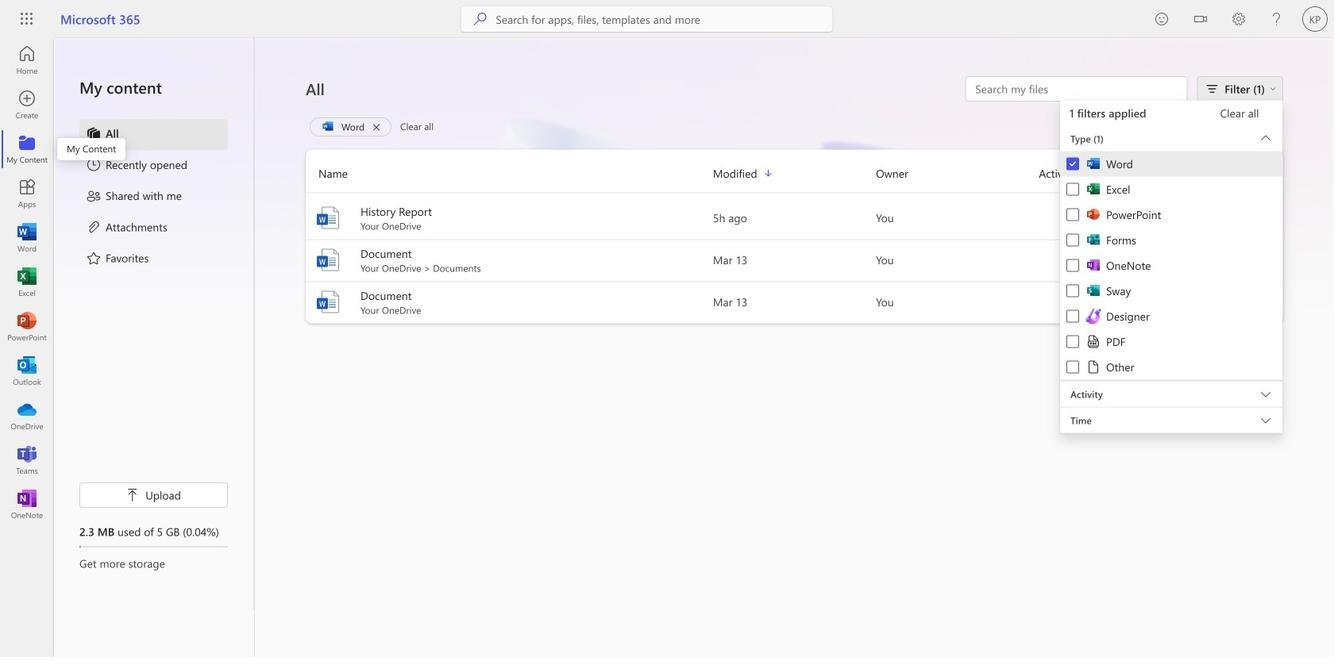 Task type: describe. For each thing, give the bounding box(es) containing it.
name history report cell
[[306, 204, 713, 232]]

menu inside my content left pane navigation navigation
[[79, 119, 228, 275]]

outlook image
[[19, 364, 35, 380]]

home image
[[19, 52, 35, 68]]

apps image
[[19, 186, 35, 202]]

designer checkbox item
[[1060, 304, 1282, 329]]

forms checkbox item
[[1060, 228, 1282, 253]]

my content left pane navigation navigation
[[54, 38, 254, 610]]

1 horizontal spatial menu
[[1060, 151, 1282, 381]]

word image for 2nd name document cell from the top of the page
[[315, 289, 341, 315]]

1 name document cell from the top
[[306, 246, 713, 274]]

displaying 3 out of 7 files. status
[[965, 76, 1187, 102]]

teams image
[[19, 453, 35, 469]]

excel image
[[19, 275, 35, 291]]

excel checkbox item
[[1060, 177, 1282, 202]]

onenote image
[[19, 497, 35, 513]]

powerpoint image
[[19, 319, 35, 335]]

Search my files text field
[[974, 81, 1179, 97]]



Task type: locate. For each thing, give the bounding box(es) containing it.
0 horizontal spatial menu
[[79, 119, 228, 275]]

word checkbox item
[[1060, 151, 1282, 177]]

name document cell
[[306, 246, 713, 274], [306, 288, 713, 316]]

navigation
[[0, 38, 54, 527]]

activity, column 4 of 4 column header
[[1039, 161, 1283, 186]]

word image
[[315, 205, 341, 231], [19, 230, 35, 246], [315, 247, 341, 273], [315, 289, 341, 315]]

word image for name history report cell
[[315, 205, 341, 231]]

other checkbox item
[[1060, 354, 1282, 380]]

menu
[[79, 119, 228, 275], [1060, 151, 1282, 381]]

word image inside name history report cell
[[315, 205, 341, 231]]

application
[[0, 38, 1334, 658]]

1 vertical spatial name document cell
[[306, 288, 713, 316]]

row
[[306, 161, 1283, 193]]

banner
[[0, 0, 1334, 41]]

word image for first name document cell from the top of the page
[[315, 247, 341, 273]]

powerpoint checkbox item
[[1060, 202, 1282, 228]]

onedrive image
[[19, 408, 35, 424]]

sway checkbox item
[[1060, 278, 1282, 304]]

create image
[[19, 97, 35, 113]]

kp image
[[1302, 6, 1328, 32]]

Search box. Suggestions appear as you type. search field
[[496, 6, 832, 32]]

None search field
[[461, 6, 832, 32]]

onenote checkbox item
[[1060, 253, 1282, 278]]

pdf checkbox item
[[1060, 328, 1282, 355]]

tooltip
[[57, 138, 126, 160]]

2 name document cell from the top
[[306, 288, 713, 316]]

my content image
[[19, 141, 35, 157]]

0 vertical spatial name document cell
[[306, 246, 713, 274]]



Task type: vqa. For each thing, say whether or not it's contained in the screenshot.
main content
no



